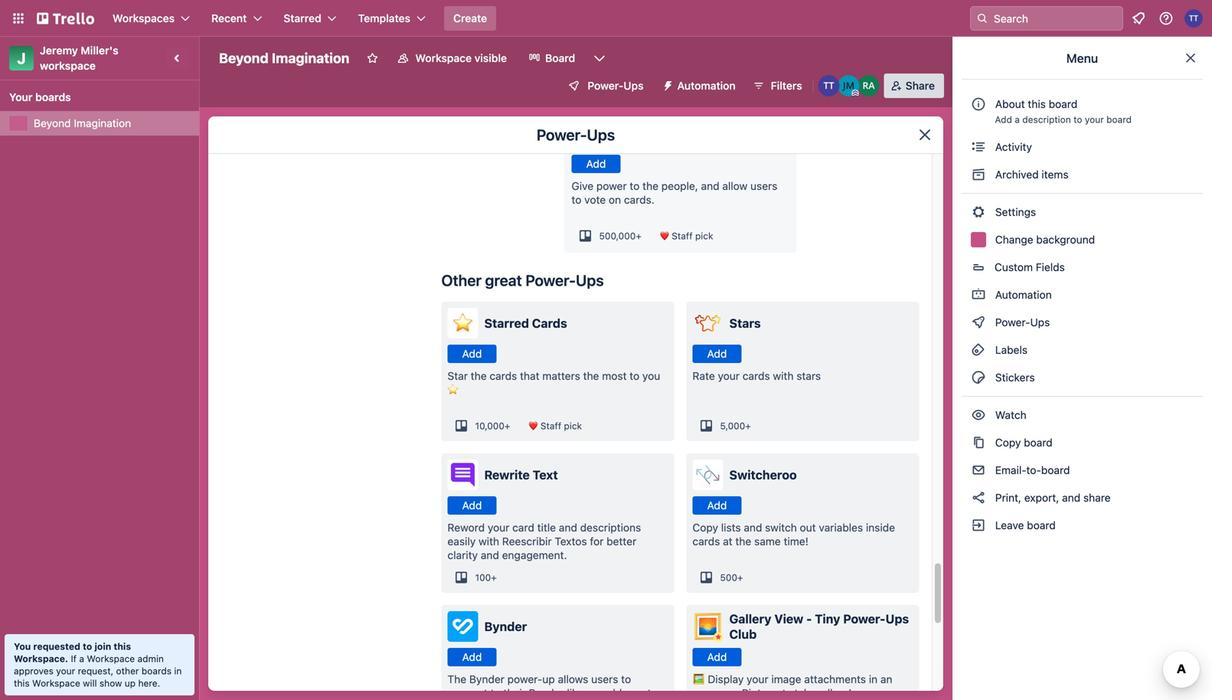 Task type: locate. For each thing, give the bounding box(es) containing it.
power-
[[588, 79, 624, 92], [537, 126, 587, 144], [526, 271, 576, 289], [996, 316, 1031, 329], [844, 612, 886, 626]]

sm image for labels
[[971, 342, 987, 358]]

1 horizontal spatial with
[[773, 370, 794, 382]]

sm image inside archived items link
[[971, 167, 987, 182]]

ups left the automation button
[[624, 79, 644, 92]]

and left share
[[1063, 491, 1081, 504]]

copy
[[996, 436, 1021, 449], [693, 521, 719, 534]]

beyond down the recent dropdown button
[[219, 50, 269, 66]]

add button for rewrite text
[[448, 496, 497, 515]]

this inside about this board add a description to your board
[[1028, 98, 1046, 110]]

Board name text field
[[211, 46, 357, 70]]

starred up beyond imagination text field
[[284, 12, 322, 25]]

sm image left the archived
[[971, 167, 987, 182]]

0 horizontal spatial in
[[174, 666, 182, 676]]

1 horizontal spatial a
[[1015, 114, 1020, 125]]

workspace inside 'button'
[[416, 52, 472, 64]]

power- down customize views icon
[[588, 79, 624, 92]]

and up same
[[744, 521, 763, 534]]

sm image inside activity 'link'
[[971, 139, 987, 155]]

to up activity 'link'
[[1074, 114, 1083, 125]]

cards left that
[[490, 370, 517, 382]]

items
[[1042, 168, 1069, 181]]

0 vertical spatial a
[[1015, 114, 1020, 125]]

to left the their
[[491, 687, 501, 699]]

pick down the star the cards that matters the most to you ⭐️
[[564, 421, 582, 431]]

0 horizontal spatial staff
[[541, 421, 562, 431]]

tiny
[[815, 612, 841, 626]]

power-ups up labels
[[993, 316, 1053, 329]]

in left an
[[869, 673, 878, 686]]

10,000 +
[[475, 421, 511, 431]]

allows
[[558, 673, 589, 686]]

boards
[[35, 91, 71, 103], [142, 666, 172, 676]]

users up add
[[592, 673, 619, 686]]

your left card
[[488, 521, 510, 534]]

0 horizontal spatial terry turtle (terryturtle) image
[[819, 75, 840, 97]]

imagination down your boards with 1 items element
[[74, 117, 131, 129]]

bynder up connect
[[470, 673, 505, 686]]

0 vertical spatial terry turtle (terryturtle) image
[[1185, 9, 1204, 28]]

staff down give power to the people, and allow users to vote on cards.
[[672, 231, 693, 241]]

the
[[448, 673, 467, 686]]

reword your card title and descriptions easily with reescribir textos for better clarity and engagement.
[[448, 521, 641, 562]]

sm image inside print, export, and share link
[[971, 490, 987, 506]]

with down "reword"
[[479, 535, 500, 548]]

sm image inside "copy board" link
[[971, 435, 987, 450]]

1 vertical spatial starred
[[485, 316, 529, 331]]

0 horizontal spatial users
[[592, 673, 619, 686]]

add for bynder
[[462, 651, 482, 663]]

1 horizontal spatial cards
[[693, 535, 720, 548]]

add button up give on the left top of page
[[572, 155, 621, 173]]

the right at
[[736, 535, 752, 548]]

sm image
[[656, 74, 678, 95], [971, 287, 987, 303], [971, 315, 987, 330], [971, 342, 987, 358], [971, 408, 987, 423], [971, 435, 987, 450], [971, 518, 987, 533]]

email-
[[996, 464, 1027, 477]]

this up description
[[1028, 98, 1046, 110]]

ruby anderson (rubyanderson7) image
[[859, 75, 880, 97]]

❤️ staff pick down the star the cards that matters the most to you ⭐️
[[529, 421, 582, 431]]

beyond
[[219, 50, 269, 66], [34, 117, 71, 129]]

0 horizontal spatial cards
[[490, 370, 517, 382]]

5 sm image from the top
[[971, 463, 987, 478]]

sm image for automation
[[971, 287, 987, 303]]

workspace visible
[[416, 52, 507, 64]]

1 horizontal spatial ❤️ staff pick
[[660, 231, 714, 241]]

pick
[[696, 231, 714, 241], [564, 421, 582, 431]]

attachments
[[805, 673, 866, 686]]

terry turtle (terryturtle) image right open information menu icon on the top right of page
[[1185, 9, 1204, 28]]

jeremy
[[40, 44, 78, 57]]

with left stars
[[773, 370, 794, 382]]

add button up star
[[448, 345, 497, 363]]

board link
[[519, 46, 585, 70]]

to left join
[[83, 641, 92, 652]]

workspace down join
[[87, 653, 135, 664]]

club
[[730, 627, 757, 642]]

1 vertical spatial beyond imagination
[[34, 117, 131, 129]]

you
[[643, 370, 661, 382]]

add button up rate
[[693, 345, 742, 363]]

sm image inside leave board link
[[971, 518, 987, 533]]

people,
[[662, 180, 699, 192]]

same
[[755, 535, 781, 548]]

and left allow
[[701, 180, 720, 192]]

1 horizontal spatial this
[[114, 641, 131, 652]]

sm image for copy board
[[971, 435, 987, 450]]

filters button
[[748, 74, 807, 98]]

jeremy miller (jeremymiller198) image
[[839, 75, 860, 97]]

1 vertical spatial pick
[[564, 421, 582, 431]]

most
[[602, 370, 627, 382]]

print, export, and share
[[993, 491, 1111, 504]]

admin
[[138, 653, 164, 664]]

sm image for archived items
[[971, 167, 987, 182]]

this right join
[[114, 641, 131, 652]]

0 vertical spatial ❤️ staff pick
[[660, 231, 714, 241]]

1 horizontal spatial staff
[[672, 231, 693, 241]]

to inside about this board add a description to your board
[[1074, 114, 1083, 125]]

sm image for power-ups
[[971, 315, 987, 330]]

sm image inside email-to-board link
[[971, 463, 987, 478]]

star or unstar board image
[[367, 52, 379, 64]]

1 horizontal spatial workspace
[[87, 653, 135, 664]]

copy inside copy lists and switch out variables inside cards at the same time!
[[693, 521, 719, 534]]

1 horizontal spatial beyond imagination
[[219, 50, 350, 66]]

sm image left stickers
[[971, 370, 987, 385]]

your boards
[[9, 91, 71, 103]]

0 horizontal spatial starred
[[284, 12, 322, 25]]

users inside the bynder power-up allows users to connect to their bynder library, add asset
[[592, 673, 619, 686]]

automation down custom fields
[[993, 288, 1052, 301]]

give
[[572, 180, 594, 192]]

great
[[485, 271, 522, 289]]

❤️ staff pick down give power to the people, and allow users to vote on cards.
[[660, 231, 714, 241]]

board
[[1049, 98, 1078, 110], [1107, 114, 1132, 125], [1024, 436, 1053, 449], [1042, 464, 1071, 477], [1027, 519, 1056, 532]]

export,
[[1025, 491, 1060, 504]]

1 horizontal spatial automation
[[993, 288, 1052, 301]]

add up the
[[462, 651, 482, 663]]

power- inside the gallery view - tiny power-ups club
[[844, 612, 886, 626]]

templates button
[[349, 6, 435, 31]]

1 vertical spatial a
[[79, 653, 84, 664]]

0 horizontal spatial ❤️ staff pick
[[529, 421, 582, 431]]

0 horizontal spatial pick
[[564, 421, 582, 431]]

you requested to join this workspace.
[[14, 641, 131, 664]]

0 horizontal spatial automation
[[678, 79, 736, 92]]

1 vertical spatial copy
[[693, 521, 719, 534]]

1 horizontal spatial boards
[[142, 666, 172, 676]]

❤️ staff pick for 10,000 +
[[529, 421, 582, 431]]

in right other
[[174, 666, 182, 676]]

print, export, and share link
[[962, 486, 1204, 510]]

power-ups
[[588, 79, 644, 92], [537, 126, 615, 144], [993, 316, 1053, 329]]

0 vertical spatial users
[[751, 180, 778, 192]]

1 vertical spatial this
[[114, 641, 131, 652]]

0 vertical spatial ❤️
[[660, 231, 669, 241]]

search image
[[977, 12, 989, 25]]

imagination
[[272, 50, 350, 66], [74, 117, 131, 129]]

0 vertical spatial pick
[[696, 231, 714, 241]]

add up rate
[[708, 347, 727, 360]]

1 horizontal spatial ❤️
[[660, 231, 669, 241]]

staff down the star the cards that matters the most to you ⭐️
[[541, 421, 562, 431]]

your inside reword your card title and descriptions easily with reescribir textos for better clarity and engagement.
[[488, 521, 510, 534]]

add down about
[[995, 114, 1013, 125]]

your right rate
[[718, 370, 740, 382]]

power-ups link
[[962, 310, 1204, 335]]

add up "reword"
[[462, 499, 482, 512]]

1 horizontal spatial copy
[[996, 436, 1021, 449]]

cards left stars
[[743, 370, 770, 382]]

0 vertical spatial automation
[[678, 79, 736, 92]]

+ for switcheroo
[[738, 572, 744, 583]]

0 vertical spatial imagination
[[272, 50, 350, 66]]

to down give on the left top of page
[[572, 193, 582, 206]]

other great power-ups
[[442, 271, 604, 289]]

users inside give power to the people, and allow users to vote on cards.
[[751, 180, 778, 192]]

a
[[1015, 114, 1020, 125], [79, 653, 84, 664]]

their
[[504, 687, 526, 699]]

sm image for stickers
[[971, 370, 987, 385]]

1 vertical spatial with
[[479, 535, 500, 548]]

2 vertical spatial this
[[14, 678, 30, 689]]

to left you
[[630, 370, 640, 382]]

0 horizontal spatial a
[[79, 653, 84, 664]]

sm image
[[971, 139, 987, 155], [971, 167, 987, 182], [971, 205, 987, 220], [971, 370, 987, 385], [971, 463, 987, 478], [971, 490, 987, 506]]

this member is an admin of this board. image
[[852, 90, 859, 97]]

cards inside the star the cards that matters the most to you ⭐️
[[490, 370, 517, 382]]

0 vertical spatial with
[[773, 370, 794, 382]]

starred for starred
[[284, 12, 322, 25]]

copy lists and switch out variables inside cards at the same time!
[[693, 521, 896, 548]]

workspace navigation collapse icon image
[[167, 47, 188, 69]]

leave board link
[[962, 513, 1204, 538]]

copy left "lists"
[[693, 521, 719, 534]]

up left allows at the bottom of the page
[[543, 673, 555, 686]]

4 sm image from the top
[[971, 370, 987, 385]]

boards right your
[[35, 91, 71, 103]]

lists
[[722, 521, 741, 534]]

and inside give power to the people, and allow users to vote on cards.
[[701, 180, 720, 192]]

❤️
[[660, 231, 669, 241], [529, 421, 538, 431]]

copy for copy board
[[996, 436, 1021, 449]]

up down other
[[125, 678, 136, 689]]

staff
[[672, 231, 693, 241], [541, 421, 562, 431]]

6 sm image from the top
[[971, 490, 987, 506]]

1 horizontal spatial in
[[869, 673, 878, 686]]

add inside about this board add a description to your board
[[995, 114, 1013, 125]]

power-ups up give on the left top of page
[[537, 126, 615, 144]]

2 sm image from the top
[[971, 167, 987, 182]]

add button for bynder
[[448, 648, 497, 667]]

1 horizontal spatial users
[[751, 180, 778, 192]]

1 vertical spatial beyond
[[34, 117, 71, 129]]

0 horizontal spatial beyond
[[34, 117, 71, 129]]

power-
[[508, 673, 543, 686]]

beyond imagination down your boards with 1 items element
[[34, 117, 131, 129]]

sm image inside settings link
[[971, 205, 987, 220]]

filters
[[771, 79, 803, 92]]

2 horizontal spatial cards
[[743, 370, 770, 382]]

star the cards that matters the most to you ⭐️
[[448, 370, 661, 396]]

1 horizontal spatial up
[[543, 673, 555, 686]]

add button up "lists"
[[693, 496, 742, 515]]

1 vertical spatial staff
[[541, 421, 562, 431]]

sm image inside the automation button
[[656, 74, 678, 95]]

if
[[71, 653, 77, 664]]

beyond imagination down the starred "dropdown button"
[[219, 50, 350, 66]]

workspace left visible
[[416, 52, 472, 64]]

your down if
[[56, 666, 75, 676]]

sm image inside labels link
[[971, 342, 987, 358]]

copy inside "copy board" link
[[996, 436, 1021, 449]]

image
[[772, 673, 802, 686]]

menu
[[1067, 51, 1099, 66]]

0 vertical spatial staff
[[672, 231, 693, 241]]

0 vertical spatial workspace
[[416, 52, 472, 64]]

0 horizontal spatial with
[[479, 535, 500, 548]]

0 horizontal spatial this
[[14, 678, 30, 689]]

❤️ right 10,000 +
[[529, 421, 538, 431]]

power- inside button
[[588, 79, 624, 92]]

star
[[448, 370, 468, 382]]

switch
[[766, 521, 797, 534]]

j
[[17, 49, 26, 67]]

0 horizontal spatial beyond imagination
[[34, 117, 131, 129]]

to inside the you requested to join this workspace.
[[83, 641, 92, 652]]

1 vertical spatial imagination
[[74, 117, 131, 129]]

automation button
[[656, 74, 745, 98]]

board up activity 'link'
[[1107, 114, 1132, 125]]

beyond imagination
[[219, 50, 350, 66], [34, 117, 131, 129]]

bynder down 100 +
[[485, 619, 527, 634]]

1 vertical spatial workspace
[[87, 653, 135, 664]]

+ for stars
[[746, 421, 751, 431]]

users right allow
[[751, 180, 778, 192]]

0 vertical spatial power-ups
[[588, 79, 644, 92]]

view
[[775, 612, 804, 626]]

will
[[83, 678, 97, 689]]

1 vertical spatial ❤️ staff pick
[[529, 421, 582, 431]]

0 vertical spatial beyond
[[219, 50, 269, 66]]

1 sm image from the top
[[971, 139, 987, 155]]

1 horizontal spatial beyond
[[219, 50, 269, 66]]

add up display
[[708, 651, 727, 663]]

recent button
[[202, 6, 271, 31]]

this inside the you requested to join this workspace.
[[114, 641, 131, 652]]

1 horizontal spatial imagination
[[272, 50, 350, 66]]

0 vertical spatial starred
[[284, 12, 322, 25]]

imagination inside beyond imagination text field
[[272, 50, 350, 66]]

sm image left email-
[[971, 463, 987, 478]]

sm image inside the "stickers" link
[[971, 370, 987, 385]]

0 vertical spatial copy
[[996, 436, 1021, 449]]

this down approves
[[14, 678, 30, 689]]

sm image inside 'automation' link
[[971, 287, 987, 303]]

0 vertical spatial beyond imagination
[[219, 50, 350, 66]]

1 horizontal spatial starred
[[485, 316, 529, 331]]

1 horizontal spatial pick
[[696, 231, 714, 241]]

templates
[[358, 12, 411, 25]]

sm image left activity
[[971, 139, 987, 155]]

your up "pinterest"
[[747, 673, 769, 686]]

starred left cards
[[485, 316, 529, 331]]

and up 100 +
[[481, 549, 499, 562]]

labels
[[993, 344, 1028, 356]]

up
[[543, 673, 555, 686], [125, 678, 136, 689]]

sm image left print,
[[971, 490, 987, 506]]

1 vertical spatial terry turtle (terryturtle) image
[[819, 75, 840, 97]]

bynder down power-
[[529, 687, 564, 699]]

pick for 10,000 +
[[564, 421, 582, 431]]

stickers link
[[962, 365, 1204, 390]]

imagination down the starred "dropdown button"
[[272, 50, 350, 66]]

🖼
[[693, 673, 705, 686]]

automation left filters button
[[678, 79, 736, 92]]

add up give on the left top of page
[[587, 157, 606, 170]]

power- up cards
[[526, 271, 576, 289]]

give power to the people, and allow users to vote on cards.
[[572, 180, 778, 206]]

3 sm image from the top
[[971, 205, 987, 220]]

ups up an
[[886, 612, 909, 626]]

starred
[[284, 12, 322, 25], [485, 316, 529, 331]]

the inside copy lists and switch out variables inside cards at the same time!
[[736, 535, 752, 548]]

0 horizontal spatial up
[[125, 678, 136, 689]]

leave board
[[993, 519, 1056, 532]]

sm image left settings
[[971, 205, 987, 220]]

share button
[[885, 74, 945, 98]]

boards down admin
[[142, 666, 172, 676]]

0 horizontal spatial imagination
[[74, 117, 131, 129]]

add button up display
[[693, 648, 742, 667]]

with
[[773, 370, 794, 382], [479, 535, 500, 548]]

copy up email-
[[996, 436, 1021, 449]]

workspace down approves
[[32, 678, 80, 689]]

an
[[881, 673, 893, 686]]

requested
[[33, 641, 80, 652]]

0 horizontal spatial ❤️
[[529, 421, 538, 431]]

0 horizontal spatial workspace
[[32, 678, 80, 689]]

2 horizontal spatial workspace
[[416, 52, 472, 64]]

this inside if a workspace admin approves your request, other boards in this workspace will show up here.
[[14, 678, 30, 689]]

textos
[[555, 535, 587, 548]]

1 horizontal spatial terry turtle (terryturtle) image
[[1185, 9, 1204, 28]]

❤️ for 10,000 +
[[529, 421, 538, 431]]

+ for rewrite text
[[491, 572, 497, 583]]

a down about
[[1015, 114, 1020, 125]]

add button up the
[[448, 648, 497, 667]]

with inside reword your card title and descriptions easily with reescribir textos for better clarity and engagement.
[[479, 535, 500, 548]]

2 vertical spatial bynder
[[529, 687, 564, 699]]

0 horizontal spatial boards
[[35, 91, 71, 103]]

0 vertical spatial this
[[1028, 98, 1046, 110]]

sm image for leave board
[[971, 518, 987, 533]]

5,000
[[721, 421, 746, 431]]

sm image for watch
[[971, 408, 987, 423]]

1 vertical spatial ❤️
[[529, 421, 538, 431]]

beyond down your boards
[[34, 117, 71, 129]]

automation
[[678, 79, 736, 92], [993, 288, 1052, 301]]

watch
[[993, 409, 1030, 421]]

sm image inside power-ups link
[[971, 315, 987, 330]]

2 horizontal spatial this
[[1028, 98, 1046, 110]]

the up cards.
[[643, 180, 659, 192]]

up inside if a workspace admin approves your request, other boards in this workspace will show up here.
[[125, 678, 136, 689]]

power-ups down customize views icon
[[588, 79, 644, 92]]

about
[[996, 98, 1025, 110]]

the inside give power to the people, and allow users to vote on cards.
[[643, 180, 659, 192]]

100 +
[[475, 572, 497, 583]]

1 vertical spatial boards
[[142, 666, 172, 676]]

the left most
[[583, 370, 599, 382]]

a right if
[[79, 653, 84, 664]]

your up activity 'link'
[[1085, 114, 1105, 125]]

starred inside "dropdown button"
[[284, 12, 322, 25]]

cards left at
[[693, 535, 720, 548]]

add up star
[[462, 347, 482, 360]]

sm image inside watch link
[[971, 408, 987, 423]]

terry turtle (terryturtle) image
[[1185, 9, 1204, 28], [819, 75, 840, 97]]

add button for switcheroo
[[693, 496, 742, 515]]

stickers
[[993, 371, 1036, 384]]

2 vertical spatial power-ups
[[993, 316, 1053, 329]]

1 vertical spatial users
[[592, 673, 619, 686]]

your
[[9, 91, 33, 103]]

beyond imagination inside text field
[[219, 50, 350, 66]]

settings
[[993, 206, 1037, 218]]

terry turtle (terryturtle) image left this member is an admin of this board. icon
[[819, 75, 840, 97]]

0 horizontal spatial copy
[[693, 521, 719, 534]]

watch link
[[962, 403, 1204, 427]]



Task type: vqa. For each thing, say whether or not it's contained in the screenshot.
6
no



Task type: describe. For each thing, give the bounding box(es) containing it.
show
[[100, 678, 122, 689]]

add for gallery view - tiny power-ups club
[[708, 651, 727, 663]]

archived
[[996, 168, 1039, 181]]

stars
[[797, 370, 821, 382]]

sm image for email-to-board
[[971, 463, 987, 478]]

in inside 🖼 display your image attachments in an awesome pinterest style gallery!
[[869, 673, 878, 686]]

a inside about this board add a description to your board
[[1015, 114, 1020, 125]]

500
[[721, 572, 738, 583]]

copy for copy lists and switch out variables inside cards at the same time!
[[693, 521, 719, 534]]

500,000
[[599, 231, 636, 241]]

ups down the power-ups button
[[587, 126, 615, 144]]

inside
[[866, 521, 896, 534]]

add for stars
[[708, 347, 727, 360]]

print,
[[996, 491, 1022, 504]]

1 vertical spatial power-ups
[[537, 126, 615, 144]]

create button
[[444, 6, 497, 31]]

board up description
[[1049, 98, 1078, 110]]

ups down 500,000
[[576, 271, 604, 289]]

0 notifications image
[[1130, 9, 1148, 28]]

at
[[723, 535, 733, 548]]

easily
[[448, 535, 476, 548]]

jeremy miller's workspace
[[40, 44, 121, 72]]

boards inside if a workspace admin approves your request, other boards in this workspace will show up here.
[[142, 666, 172, 676]]

the right star
[[471, 370, 487, 382]]

0 vertical spatial boards
[[35, 91, 71, 103]]

power- up labels
[[996, 316, 1031, 329]]

display
[[708, 673, 744, 686]]

in inside if a workspace admin approves your request, other boards in this workspace will show up here.
[[174, 666, 182, 676]]

ups inside button
[[624, 79, 644, 92]]

variables
[[819, 521, 864, 534]]

switcheroo
[[730, 468, 797, 482]]

1 vertical spatial bynder
[[470, 673, 505, 686]]

power-ups inside button
[[588, 79, 644, 92]]

and inside copy lists and switch out variables inside cards at the same time!
[[744, 521, 763, 534]]

email-to-board link
[[962, 458, 1204, 483]]

staff for 10,000 +
[[541, 421, 562, 431]]

your boards with 1 items element
[[9, 88, 182, 106]]

500,000 +
[[599, 231, 642, 241]]

5,000 +
[[721, 421, 751, 431]]

gallery view - tiny power-ups club
[[730, 612, 909, 642]]

gallery!
[[816, 687, 852, 699]]

request,
[[78, 666, 114, 676]]

ups down 'automation' link
[[1031, 316, 1051, 329]]

2 vertical spatial workspace
[[32, 678, 80, 689]]

board down "export,"
[[1027, 519, 1056, 532]]

your inside about this board add a description to your board
[[1085, 114, 1105, 125]]

add button for starred cards
[[448, 345, 497, 363]]

labels link
[[962, 338, 1204, 362]]

a inside if a workspace admin approves your request, other boards in this workspace will show up here.
[[79, 653, 84, 664]]

engagement.
[[502, 549, 567, 562]]

1 vertical spatial automation
[[993, 288, 1052, 301]]

100
[[475, 572, 491, 583]]

change
[[996, 233, 1034, 246]]

your inside if a workspace admin approves your request, other boards in this workspace will show up here.
[[56, 666, 75, 676]]

ups inside the gallery view - tiny power-ups club
[[886, 612, 909, 626]]

❤️ staff pick for 500,000 +
[[660, 231, 714, 241]]

to-
[[1027, 464, 1042, 477]]

matters
[[543, 370, 581, 382]]

cards for stars
[[743, 370, 770, 382]]

to up add
[[621, 673, 631, 686]]

to up cards.
[[630, 180, 640, 192]]

starred button
[[274, 6, 346, 31]]

-
[[807, 612, 812, 626]]

primary element
[[0, 0, 1213, 37]]

your inside 🖼 display your image attachments in an awesome pinterest style gallery!
[[747, 673, 769, 686]]

custom
[[995, 261, 1033, 273]]

add for starred cards
[[462, 347, 482, 360]]

card
[[513, 521, 535, 534]]

cards.
[[624, 193, 655, 206]]

add button for stars
[[693, 345, 742, 363]]

sm image for settings
[[971, 205, 987, 220]]

library,
[[567, 687, 601, 699]]

❤️ for 500,000 +
[[660, 231, 669, 241]]

fields
[[1036, 261, 1065, 273]]

imagination inside beyond imagination link
[[74, 117, 131, 129]]

add for switcheroo
[[708, 499, 727, 512]]

sm image for activity
[[971, 139, 987, 155]]

email-to-board
[[993, 464, 1071, 477]]

back to home image
[[37, 6, 94, 31]]

you
[[14, 641, 31, 652]]

copy board
[[993, 436, 1053, 449]]

beyond inside text field
[[219, 50, 269, 66]]

archived items link
[[962, 162, 1204, 187]]

cards for starred cards
[[490, 370, 517, 382]]

stars
[[730, 316, 761, 331]]

if a workspace admin approves your request, other boards in this workspace will show up here.
[[14, 653, 182, 689]]

to inside the star the cards that matters the most to you ⭐️
[[630, 370, 640, 382]]

rewrite text
[[485, 468, 558, 482]]

board up to-
[[1024, 436, 1053, 449]]

workspace
[[40, 59, 96, 72]]

reescribir
[[502, 535, 552, 548]]

starred for starred cards
[[485, 316, 529, 331]]

custom fields button
[[962, 255, 1204, 280]]

style
[[789, 687, 813, 699]]

Search field
[[989, 7, 1123, 30]]

beyond imagination link
[[34, 116, 190, 131]]

⭐️
[[448, 383, 459, 396]]

0 vertical spatial bynder
[[485, 619, 527, 634]]

cards inside copy lists and switch out variables inside cards at the same time!
[[693, 535, 720, 548]]

500 +
[[721, 572, 744, 583]]

change background link
[[962, 228, 1204, 252]]

better
[[607, 535, 637, 548]]

settings link
[[962, 200, 1204, 224]]

title
[[538, 521, 556, 534]]

automation inside button
[[678, 79, 736, 92]]

workspace visible button
[[388, 46, 516, 70]]

activity
[[993, 141, 1033, 153]]

workspaces
[[113, 12, 175, 25]]

and up textos
[[559, 521, 578, 534]]

board up 'print, export, and share'
[[1042, 464, 1071, 477]]

sm image for print, export, and share
[[971, 490, 987, 506]]

add for rewrite text
[[462, 499, 482, 512]]

gallery
[[730, 612, 772, 626]]

pinterest
[[742, 687, 786, 699]]

background
[[1037, 233, 1096, 246]]

copy board link
[[962, 431, 1204, 455]]

power- up give on the left top of page
[[537, 126, 587, 144]]

power-ups button
[[557, 74, 653, 98]]

add button for gallery view - tiny power-ups club
[[693, 648, 742, 667]]

staff for 500,000 +
[[672, 231, 693, 241]]

join
[[95, 641, 111, 652]]

open information menu image
[[1159, 11, 1174, 26]]

up inside the bynder power-up allows users to connect to their bynder library, add asset
[[543, 673, 555, 686]]

miller's
[[81, 44, 119, 57]]

about this board add a description to your board
[[995, 98, 1132, 125]]

customize views image
[[592, 51, 608, 66]]

share
[[906, 79, 935, 92]]

visible
[[475, 52, 507, 64]]

pick for 500,000 +
[[696, 231, 714, 241]]

rate
[[693, 370, 715, 382]]

the bynder power-up allows users to connect to their bynder library, add asset
[[448, 673, 658, 700]]



